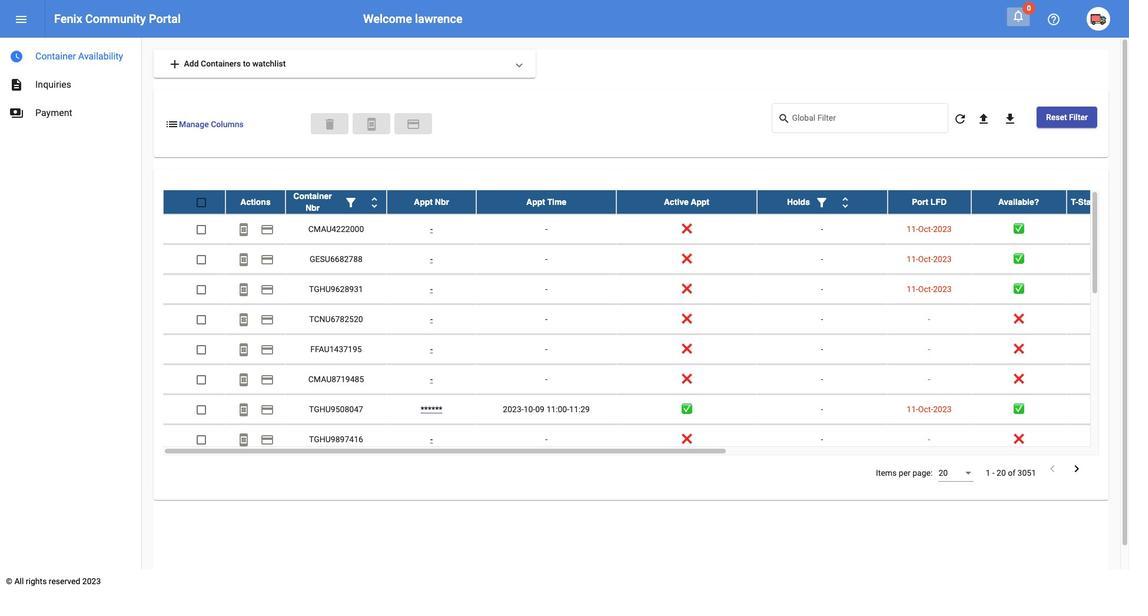 Task type: vqa. For each thing, say whether or not it's contained in the screenshot.


Task type: describe. For each thing, give the bounding box(es) containing it.
book_online button for tghu9628931
[[232, 277, 256, 301]]

welcome
[[363, 12, 412, 26]]

book_online for gesu6682788
[[237, 253, 251, 267]]

appt time column header
[[476, 190, 617, 214]]

cell for tghu9628931
[[1067, 274, 1129, 304]]

available? column header
[[971, 190, 1067, 214]]

unfold_more button for container nbr
[[363, 190, 386, 214]]

tcnu6782520
[[309, 315, 363, 324]]

11-oct-2023 for gesu6682788
[[907, 254, 952, 264]]

holds filter_alt
[[787, 196, 829, 210]]

navigate_next
[[1070, 462, 1084, 476]]

navigate_next button
[[1066, 461, 1088, 478]]

no color image inside file_upload button
[[977, 112, 991, 126]]

11- for tghu9628931
[[907, 284, 919, 294]]

menu button
[[9, 7, 33, 31]]

appt time
[[526, 197, 567, 207]]

reset filter
[[1046, 112, 1088, 122]]

2 filter_alt from the left
[[815, 196, 829, 210]]

file_upload
[[977, 112, 991, 126]]

book_online button for tghu9897416
[[232, 428, 256, 451]]

cell for gesu6682788
[[1067, 244, 1129, 274]]

portal
[[149, 12, 181, 26]]

✅ for tghu9628931
[[1014, 284, 1024, 294]]

unfold_more for holds
[[839, 196, 853, 210]]

refresh button
[[949, 107, 972, 130]]

tghu9897416
[[309, 435, 363, 444]]

✅ for gesu6682788
[[1014, 254, 1024, 264]]

2023 for gesu6682788
[[934, 254, 952, 264]]

no color image inside refresh button
[[953, 112, 967, 126]]

description
[[9, 78, 24, 92]]

per
[[899, 468, 911, 478]]

payment button for gesu6682788
[[256, 247, 279, 271]]

payment for tghu9628931
[[260, 283, 274, 297]]

book_online for tghu9508047
[[237, 403, 251, 417]]

t-state
[[1071, 197, 1099, 207]]

appt for appt nbr
[[414, 197, 433, 207]]

3051
[[1018, 468, 1036, 478]]

watch_later
[[9, 49, 24, 64]]

cell for tghu9508047
[[1067, 395, 1129, 424]]

no color image containing watch_later
[[9, 49, 24, 64]]

no color image containing description
[[9, 78, 24, 92]]

file_download
[[1003, 112, 1018, 126]]

tghu9508047
[[309, 405, 363, 414]]

- link for cmau8719485
[[430, 375, 433, 384]]

oct- for tghu9508047
[[919, 405, 934, 414]]

cell for cmau4222000
[[1067, 214, 1129, 244]]

payment button for tghu9508047
[[256, 398, 279, 421]]

1 filter_alt from the left
[[344, 196, 358, 210]]

6 row from the top
[[163, 335, 1129, 365]]

no color image inside the help_outline popup button
[[1047, 13, 1061, 27]]

no color image inside notifications_none popup button
[[1012, 9, 1026, 23]]

filter_alt button for holds
[[810, 190, 834, 214]]

appt inside active appt column header
[[691, 197, 710, 207]]

1 column header from the left
[[286, 190, 387, 214]]

8 row from the top
[[163, 395, 1129, 425]]

reset
[[1046, 112, 1067, 122]]

list manage columns
[[165, 117, 244, 131]]

nbr for appt nbr
[[435, 197, 449, 207]]

2023 for cmau4222000
[[934, 224, 952, 234]]

active appt column header
[[617, 190, 757, 214]]

3 row from the top
[[163, 244, 1129, 274]]

file_download button
[[999, 107, 1022, 130]]

2023-10-09 11:00-11:29
[[503, 405, 590, 414]]

navigate_before button
[[1042, 461, 1064, 478]]

book_online for tcnu6782520
[[237, 313, 251, 327]]

ffau1437195
[[310, 345, 362, 354]]

1 - 20 of 3051
[[986, 468, 1036, 478]]

fenix
[[54, 12, 82, 26]]

container for nbr
[[293, 191, 332, 201]]

navigation containing watch_later
[[0, 38, 141, 127]]

book_online button for tghu9508047
[[232, 398, 256, 421]]

✅ for cmau4222000
[[1014, 224, 1024, 234]]

delete image
[[323, 117, 337, 131]]

rights
[[26, 577, 47, 586]]

file_upload button
[[972, 107, 996, 130]]

t-
[[1071, 197, 1079, 207]]

manage
[[179, 119, 209, 129]]

delete
[[323, 117, 337, 131]]

grid containing filter_alt
[[163, 190, 1129, 455]]

fenix community portal
[[54, 12, 181, 26]]

no color image inside menu button
[[14, 13, 28, 27]]

cmau8719485
[[308, 375, 364, 384]]

payment for tghu9508047
[[260, 403, 274, 417]]

all
[[14, 577, 24, 586]]

container nbr
[[293, 191, 332, 213]]

time
[[548, 197, 567, 207]]

lfd
[[931, 197, 947, 207]]

help_outline
[[1047, 13, 1061, 27]]

payment
[[35, 107, 72, 118]]

© all rights reserved 2023
[[6, 577, 101, 586]]

11- for tghu9508047
[[907, 405, 919, 414]]

port
[[912, 197, 929, 207]]

menu
[[14, 13, 28, 27]]

appt nbr
[[414, 197, 449, 207]]

oct- for gesu6682788
[[919, 254, 934, 264]]

book_online button for tcnu6782520
[[232, 307, 256, 331]]



Task type: locate. For each thing, give the bounding box(es) containing it.
unfold_more
[[367, 196, 382, 210], [839, 196, 853, 210]]

payment button for tghu9897416
[[256, 428, 279, 451]]

book_online for cmau4222000
[[237, 223, 251, 237]]

book_online button
[[353, 113, 391, 134], [232, 217, 256, 241], [232, 247, 256, 271], [232, 277, 256, 301], [232, 307, 256, 331], [232, 337, 256, 361], [232, 367, 256, 391], [232, 398, 256, 421], [232, 428, 256, 451]]

8 cell from the top
[[1067, 425, 1129, 454]]

payment for gesu6682788
[[260, 253, 274, 267]]

1 cell from the top
[[1067, 214, 1129, 244]]

state
[[1079, 197, 1099, 207]]

11-oct-2023
[[907, 224, 952, 234], [907, 254, 952, 264], [907, 284, 952, 294], [907, 405, 952, 414]]

unfold_more right holds filter_alt
[[839, 196, 853, 210]]

no color image
[[1012, 9, 1026, 23], [1047, 13, 1061, 27], [9, 49, 24, 64], [9, 78, 24, 92], [778, 112, 792, 126], [953, 112, 967, 126], [977, 112, 991, 126], [1003, 112, 1018, 126], [406, 117, 421, 131], [344, 196, 358, 210], [367, 196, 382, 210], [815, 196, 829, 210], [839, 196, 853, 210], [260, 223, 274, 237], [237, 313, 251, 327], [237, 373, 251, 387], [260, 403, 274, 417], [237, 433, 251, 447], [1046, 462, 1060, 476], [1070, 462, 1084, 476]]

20 right 'page:'
[[939, 468, 948, 478]]

container up inquiries
[[35, 51, 76, 62]]

notifications_none
[[1012, 9, 1026, 23]]

nbr inside column header
[[435, 197, 449, 207]]

2 filter_alt button from the left
[[810, 190, 834, 214]]

no color image inside navigate_before button
[[1046, 462, 1060, 476]]

payment
[[406, 117, 421, 131], [260, 223, 274, 237], [260, 253, 274, 267], [260, 283, 274, 297], [260, 313, 274, 327], [260, 343, 274, 357], [260, 373, 274, 387], [260, 403, 274, 417], [260, 433, 274, 447]]

list
[[165, 117, 179, 131]]

- link for tghu9897416
[[430, 435, 433, 444]]

search
[[778, 112, 791, 125]]

availability
[[78, 51, 123, 62]]

oct- for tghu9628931
[[919, 284, 934, 294]]

4 row from the top
[[163, 274, 1129, 304]]

no color image containing navigate_next
[[1070, 462, 1084, 476]]

navigate_before
[[1046, 462, 1060, 476]]

container
[[35, 51, 76, 62], [293, 191, 332, 201]]

port lfd column header
[[888, 190, 971, 214]]

1 appt from the left
[[414, 197, 433, 207]]

9 row from the top
[[163, 425, 1129, 455]]

payment for ffau1437195
[[260, 343, 274, 357]]

3 oct- from the top
[[919, 284, 934, 294]]

2 row from the top
[[163, 214, 1129, 244]]

7 cell from the top
[[1067, 395, 1129, 424]]

payments
[[9, 106, 24, 120]]

2 unfold_more from the left
[[839, 196, 853, 210]]

❌
[[682, 224, 692, 234], [682, 254, 692, 264], [682, 284, 692, 294], [682, 315, 692, 324], [1014, 315, 1024, 324], [682, 345, 692, 354], [1014, 345, 1024, 354], [682, 375, 692, 384], [1014, 375, 1024, 384], [682, 435, 692, 444], [1014, 435, 1024, 444]]

payment button for tcnu6782520
[[256, 307, 279, 331]]

1 horizontal spatial appt
[[526, 197, 545, 207]]

no color image containing payments
[[9, 106, 24, 120]]

1 filter_alt button from the left
[[339, 190, 363, 214]]

11-oct-2023 for tghu9628931
[[907, 284, 952, 294]]

unfold_more button for holds
[[834, 190, 857, 214]]

0 horizontal spatial container
[[35, 51, 76, 62]]

4 oct- from the top
[[919, 405, 934, 414]]

6 - link from the top
[[430, 375, 433, 384]]

-
[[430, 224, 433, 234], [545, 224, 548, 234], [821, 224, 824, 234], [430, 254, 433, 264], [545, 254, 548, 264], [821, 254, 824, 264], [430, 284, 433, 294], [545, 284, 548, 294], [821, 284, 824, 294], [430, 315, 433, 324], [545, 315, 548, 324], [821, 315, 824, 324], [928, 315, 931, 324], [430, 345, 433, 354], [545, 345, 548, 354], [821, 345, 824, 354], [928, 345, 931, 354], [430, 375, 433, 384], [545, 375, 548, 384], [821, 375, 824, 384], [928, 375, 931, 384], [821, 405, 824, 414], [430, 435, 433, 444], [545, 435, 548, 444], [821, 435, 824, 444], [928, 435, 931, 444], [993, 468, 995, 478]]

3 11-oct-2023 from the top
[[907, 284, 952, 294]]

unfold_more button
[[363, 190, 386, 214], [834, 190, 857, 214]]

2023-
[[503, 405, 524, 414]]

no color image inside navigate_next button
[[1070, 462, 1084, 476]]

payment for tcnu6782520
[[260, 313, 274, 327]]

1 11-oct-2023 from the top
[[907, 224, 952, 234]]

no color image containing help_outline
[[1047, 13, 1061, 27]]

book_online
[[365, 117, 379, 131], [237, 223, 251, 237], [237, 253, 251, 267], [237, 283, 251, 297], [237, 313, 251, 327], [237, 343, 251, 357], [237, 373, 251, 387], [237, 403, 251, 417], [237, 433, 251, 447]]

of
[[1008, 468, 1016, 478]]

appt nbr column header
[[387, 190, 476, 214]]

2 11-oct-2023 from the top
[[907, 254, 952, 264]]

2 appt from the left
[[526, 197, 545, 207]]

0 horizontal spatial column header
[[286, 190, 387, 214]]

container for availability
[[35, 51, 76, 62]]

cell for ffau1437195
[[1067, 335, 1129, 364]]

- link for gesu6682788
[[430, 254, 433, 264]]

row
[[163, 190, 1129, 214], [163, 214, 1129, 244], [163, 244, 1129, 274], [163, 274, 1129, 304], [163, 304, 1129, 335], [163, 335, 1129, 365], [163, 365, 1129, 395], [163, 395, 1129, 425], [163, 425, 1129, 455]]

1 horizontal spatial column header
[[757, 190, 888, 214]]

5 - link from the top
[[430, 345, 433, 354]]

no color image containing notifications_none
[[1012, 9, 1026, 23]]

nbr for container nbr
[[306, 203, 320, 213]]

1 horizontal spatial container
[[293, 191, 332, 201]]

0 horizontal spatial unfold_more button
[[363, 190, 386, 214]]

actions
[[240, 197, 271, 207]]

book_online for tghu9897416
[[237, 433, 251, 447]]

4 cell from the top
[[1067, 304, 1129, 334]]

t-state column header
[[1067, 190, 1129, 214]]

0 horizontal spatial filter_alt button
[[339, 190, 363, 214]]

3 appt from the left
[[691, 197, 710, 207]]

tghu9628931
[[309, 284, 363, 294]]

2023 for tghu9508047
[[934, 405, 952, 414]]

filter_alt button
[[339, 190, 363, 214], [810, 190, 834, 214]]

no color image containing search
[[778, 112, 792, 126]]

4 11- from the top
[[907, 405, 919, 414]]

payment for cmau8719485
[[260, 373, 274, 387]]

oct- for cmau4222000
[[919, 224, 934, 234]]

0 horizontal spatial nbr
[[306, 203, 320, 213]]

grid
[[163, 190, 1129, 455]]

book_online for cmau8719485
[[237, 373, 251, 387]]

appt inside appt nbr column header
[[414, 197, 433, 207]]

1 horizontal spatial filter_alt button
[[810, 190, 834, 214]]

payment button for cmau4222000
[[256, 217, 279, 241]]

1 - link from the top
[[430, 224, 433, 234]]

1 oct- from the top
[[919, 224, 934, 234]]

payment for cmau4222000
[[260, 223, 274, 237]]

refresh
[[953, 112, 967, 126]]

11-
[[907, 224, 919, 234], [907, 254, 919, 264], [907, 284, 919, 294], [907, 405, 919, 414]]

0 horizontal spatial 20
[[939, 468, 948, 478]]

no color image containing menu
[[14, 13, 28, 27]]

gesu6682788
[[310, 254, 363, 264]]

navigation
[[0, 38, 141, 127]]

4 11-oct-2023 from the top
[[907, 405, 952, 414]]

book_online for ffau1437195
[[237, 343, 251, 357]]

book_online button for gesu6682788
[[232, 247, 256, 271]]

appt
[[414, 197, 433, 207], [526, 197, 545, 207], [691, 197, 710, 207]]

container inside "column header"
[[293, 191, 332, 201]]

1
[[986, 468, 991, 478]]

nbr
[[435, 197, 449, 207], [306, 203, 320, 213]]

unfold_more button up cmau4222000
[[363, 190, 386, 214]]

1 row from the top
[[163, 190, 1129, 214]]

11-oct-2023 for cmau4222000
[[907, 224, 952, 234]]

11- for cmau4222000
[[907, 224, 919, 234]]

0 horizontal spatial unfold_more
[[367, 196, 382, 210]]

appt for appt time
[[526, 197, 545, 207]]

row containing filter_alt
[[163, 190, 1129, 214]]

no color image
[[14, 13, 28, 27], [9, 106, 24, 120], [165, 117, 179, 131], [365, 117, 379, 131], [237, 223, 251, 237], [237, 253, 251, 267], [260, 253, 274, 267], [237, 283, 251, 297], [260, 283, 274, 297], [260, 313, 274, 327], [237, 343, 251, 357], [260, 343, 274, 357], [260, 373, 274, 387], [237, 403, 251, 417], [260, 433, 274, 447]]

book_online for tghu9628931
[[237, 283, 251, 297]]

payment button for cmau8719485
[[256, 367, 279, 391]]

appt inside appt time 'column header'
[[526, 197, 545, 207]]

0 horizontal spatial appt
[[414, 197, 433, 207]]

******
[[421, 405, 443, 414]]

no color image containing refresh
[[953, 112, 967, 126]]

nbr inside container nbr
[[306, 203, 320, 213]]

cell for tcnu6782520
[[1067, 304, 1129, 334]]

book_online button for cmau4222000
[[232, 217, 256, 241]]

0 vertical spatial container
[[35, 51, 76, 62]]

1 horizontal spatial nbr
[[435, 197, 449, 207]]

reset filter button
[[1037, 107, 1098, 128]]

filter
[[1069, 112, 1088, 122]]

filter_alt up cmau4222000
[[344, 196, 358, 210]]

available?
[[999, 197, 1040, 207]]

1 horizontal spatial unfold_more
[[839, 196, 853, 210]]

unfold_more left the appt nbr
[[367, 196, 382, 210]]

11:29
[[569, 405, 590, 414]]

actions column header
[[226, 190, 286, 214]]

0 horizontal spatial filter_alt
[[344, 196, 358, 210]]

payment for tghu9897416
[[260, 433, 274, 447]]

book_online button for cmau8719485
[[232, 367, 256, 391]]

3 11- from the top
[[907, 284, 919, 294]]

port lfd
[[912, 197, 947, 207]]

cmau4222000
[[308, 224, 364, 234]]

11:00-
[[547, 405, 570, 414]]

- link for tghu9628931
[[430, 284, 433, 294]]

filter_alt button for container nbr
[[339, 190, 363, 214]]

1 horizontal spatial filter_alt
[[815, 196, 829, 210]]

payment button for tghu9628931
[[256, 277, 279, 301]]

2 column header from the left
[[757, 190, 888, 214]]

Global Watchlist Filter field
[[792, 115, 942, 125]]

2 oct- from the top
[[919, 254, 934, 264]]

✅
[[1014, 224, 1024, 234], [1014, 254, 1024, 264], [1014, 284, 1024, 294], [682, 405, 692, 414], [1014, 405, 1024, 414]]

column header
[[286, 190, 387, 214], [757, 190, 888, 214]]

delete button
[[311, 113, 349, 134]]

09
[[535, 405, 545, 414]]

cell
[[1067, 214, 1129, 244], [1067, 244, 1129, 274], [1067, 274, 1129, 304], [1067, 304, 1129, 334], [1067, 335, 1129, 364], [1067, 365, 1129, 394], [1067, 395, 1129, 424], [1067, 425, 1129, 454]]

2 cell from the top
[[1067, 244, 1129, 274]]

- link for tcnu6782520
[[430, 315, 433, 324]]

4 - link from the top
[[430, 315, 433, 324]]

3 - link from the top
[[430, 284, 433, 294]]

- link
[[430, 224, 433, 234], [430, 254, 433, 264], [430, 284, 433, 294], [430, 315, 433, 324], [430, 345, 433, 354], [430, 375, 433, 384], [430, 435, 433, 444]]

✅ for tghu9508047
[[1014, 405, 1024, 414]]

3 cell from the top
[[1067, 274, 1129, 304]]

page:
[[913, 468, 933, 478]]

1 vertical spatial container
[[293, 191, 332, 201]]

11- for gesu6682788
[[907, 254, 919, 264]]

no color image containing file_download
[[1003, 112, 1018, 126]]

reserved
[[49, 577, 80, 586]]

1 horizontal spatial unfold_more button
[[834, 190, 857, 214]]

20
[[939, 468, 948, 478], [997, 468, 1006, 478]]

©
[[6, 577, 12, 586]]

inquiries
[[35, 79, 71, 90]]

no color image inside file_download button
[[1003, 112, 1018, 126]]

payment button
[[395, 113, 432, 134], [256, 217, 279, 241], [256, 247, 279, 271], [256, 277, 279, 301], [256, 307, 279, 331], [256, 337, 279, 361], [256, 367, 279, 391], [256, 398, 279, 421], [256, 428, 279, 451]]

active
[[664, 197, 689, 207]]

cell for tghu9897416
[[1067, 425, 1129, 454]]

lawrence
[[415, 12, 463, 26]]

container up cmau4222000
[[293, 191, 332, 201]]

1 11- from the top
[[907, 224, 919, 234]]

5 row from the top
[[163, 304, 1129, 335]]

- link for cmau4222000
[[430, 224, 433, 234]]

2023 for tghu9628931
[[934, 284, 952, 294]]

items per page:
[[876, 468, 933, 478]]

book_online button for ffau1437195
[[232, 337, 256, 361]]

20 left "of"
[[997, 468, 1006, 478]]

10-
[[524, 405, 535, 414]]

columns
[[211, 119, 244, 129]]

filter_alt
[[344, 196, 358, 210], [815, 196, 829, 210]]

2 - link from the top
[[430, 254, 433, 264]]

2 11- from the top
[[907, 254, 919, 264]]

****** link
[[421, 405, 443, 414]]

container availability
[[35, 51, 123, 62]]

2 horizontal spatial appt
[[691, 197, 710, 207]]

11-oct-2023 for tghu9508047
[[907, 405, 952, 414]]

1 unfold_more button from the left
[[363, 190, 386, 214]]

no color image containing navigate_before
[[1046, 462, 1060, 476]]

2 20 from the left
[[997, 468, 1006, 478]]

items
[[876, 468, 897, 478]]

1 unfold_more from the left
[[367, 196, 382, 210]]

no color image containing list
[[165, 117, 179, 131]]

help_outline button
[[1042, 7, 1066, 31]]

2 unfold_more button from the left
[[834, 190, 857, 214]]

7 - link from the top
[[430, 435, 433, 444]]

active appt
[[664, 197, 710, 207]]

cell for cmau8719485
[[1067, 365, 1129, 394]]

1 horizontal spatial 20
[[997, 468, 1006, 478]]

7 row from the top
[[163, 365, 1129, 395]]

1 20 from the left
[[939, 468, 948, 478]]

notifications_none button
[[1007, 7, 1031, 26]]

unfold_more for container nbr
[[367, 196, 382, 210]]

5 cell from the top
[[1067, 335, 1129, 364]]

6 cell from the top
[[1067, 365, 1129, 394]]

filter_alt right holds
[[815, 196, 829, 210]]

- link for ffau1437195
[[430, 345, 433, 354]]

payment button for ffau1437195
[[256, 337, 279, 361]]

holds
[[787, 197, 810, 207]]

welcome lawrence
[[363, 12, 463, 26]]

unfold_more button right holds filter_alt
[[834, 190, 857, 214]]

2023
[[934, 224, 952, 234], [934, 254, 952, 264], [934, 284, 952, 294], [934, 405, 952, 414], [82, 577, 101, 586]]

no color image containing file_upload
[[977, 112, 991, 126]]

community
[[85, 12, 146, 26]]



